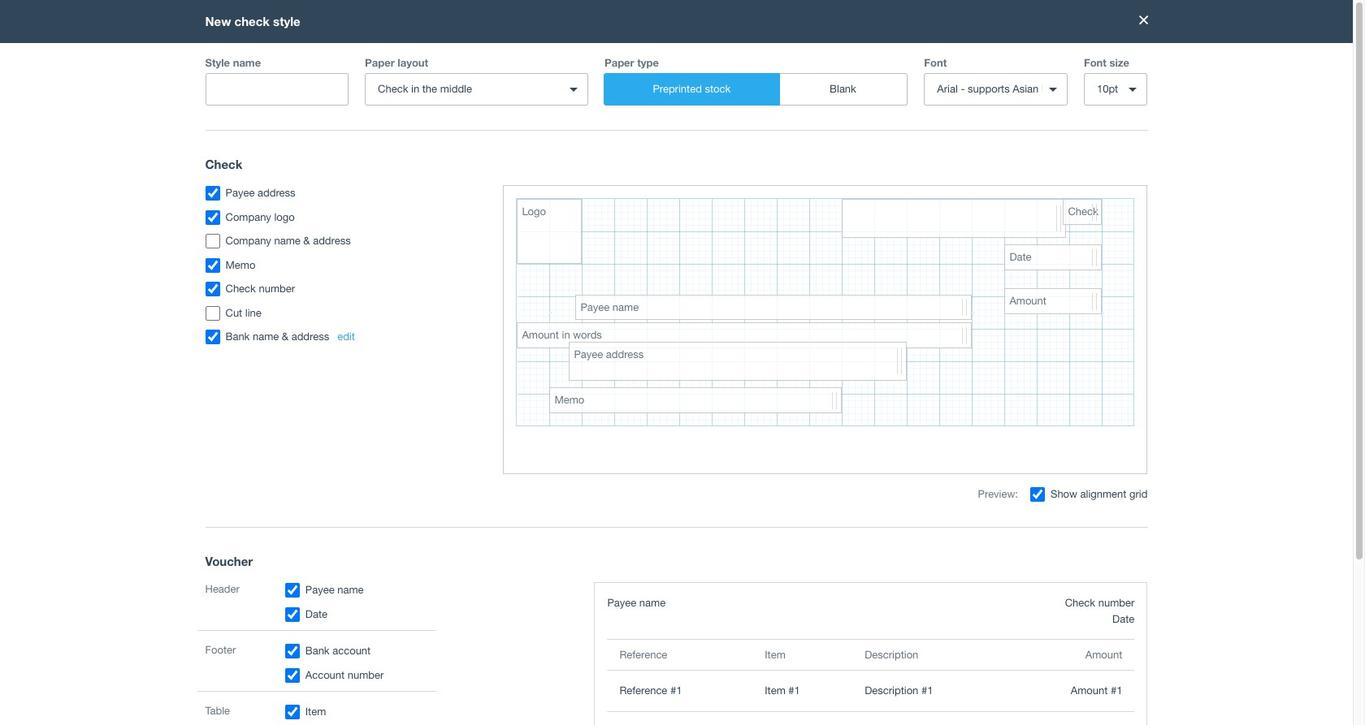 Task type: locate. For each thing, give the bounding box(es) containing it.
settings
[[357, 98, 388, 108]]

(on
[[405, 232, 421, 243]]

–
[[360, 262, 366, 273]]

0 vertical spatial check
[[305, 108, 363, 131]]

languages,
[[438, 262, 486, 273]]

paper
[[314, 232, 336, 243], [314, 247, 336, 258]]

apt
[[744, 267, 758, 278]]

2 paper from the top
[[314, 247, 336, 258]]

top)
[[423, 232, 442, 243]]

company inside the include name of payee company logo
[[325, 342, 362, 353]]

type:
[[339, 247, 359, 258]]

check number
[[614, 331, 670, 341]]

paper layout: 1 check (on top) with 2 vouchers paper type: arial – supports asian languages, 10pt
[[314, 232, 516, 273]]

54
[[744, 256, 754, 266]]

include name of payee company logo
[[325, 318, 389, 353]]

supports
[[369, 262, 408, 273]]

of
[[382, 318, 389, 329]]

0 horizontal spatial check
[[305, 108, 363, 131]]

check left ›
[[305, 108, 363, 131]]

check
[[305, 108, 363, 131], [614, 331, 637, 341]]

organization settings link
[[305, 98, 388, 108]]

upload logo link
[[883, 232, 1053, 323]]

paper left type:
[[314, 247, 336, 258]]

1 vertical spatial paper
[[314, 247, 336, 258]]

1 vertical spatial company
[[325, 342, 362, 353]]

payee
[[325, 330, 348, 340]]

check down description
[[614, 331, 637, 341]]

number
[[640, 331, 670, 341]]

0 horizontal spatial company
[[325, 342, 362, 353]]

states
[[779, 291, 808, 301]]

name
[[357, 318, 379, 329]]

1 horizontal spatial check
[[614, 331, 637, 341]]

paper left layout:
[[314, 232, 336, 243]]

vouchers
[[476, 232, 516, 243]]

layout:
[[339, 232, 366, 243]]

0 vertical spatial paper
[[314, 232, 336, 243]]

company down payee
[[325, 342, 362, 353]]

upload
[[943, 249, 971, 260]]

company up the loopertoo
[[744, 232, 786, 243]]

organization settings › check styles
[[305, 98, 426, 131]]

company
[[744, 232, 786, 243], [325, 342, 362, 353]]

company details loopertoo 54 long lane apt 33 raleigh nv werf united states minor outlying islands
[[744, 232, 839, 313]]

1
[[369, 232, 374, 243]]

1 horizontal spatial company
[[744, 232, 786, 243]]

logo
[[365, 342, 381, 353]]

0 vertical spatial company
[[744, 232, 786, 243]]

raleigh
[[744, 279, 780, 289]]



Task type: vqa. For each thing, say whether or not it's contained in the screenshot.
OUTLYING
yes



Task type: describe. For each thing, give the bounding box(es) containing it.
lane
[[779, 256, 798, 266]]

description
[[614, 318, 658, 329]]

long
[[757, 256, 776, 266]]

company inside company details loopertoo 54 long lane apt 33 raleigh nv werf united states minor outlying islands
[[744, 232, 786, 243]]

logo
[[973, 249, 992, 260]]

account
[[636, 306, 667, 316]]

item
[[524, 318, 543, 329]]

united
[[744, 291, 776, 301]]

date
[[524, 306, 543, 316]]

svg image
[[1125, 60, 1134, 70]]

options
[[1007, 206, 1042, 216]]

include
[[325, 318, 354, 329]]

outlying
[[744, 302, 786, 313]]

details
[[789, 232, 819, 243]]

islands
[[789, 302, 824, 313]]

styles
[[369, 108, 426, 131]]

10pt
[[489, 262, 510, 273]]

›
[[391, 98, 395, 108]]

2
[[468, 232, 473, 243]]

1 vertical spatial check
[[614, 331, 637, 341]]

1 paper from the top
[[314, 232, 336, 243]]

bank
[[614, 306, 633, 316]]

with
[[445, 232, 465, 243]]

arial
[[337, 262, 358, 273]]

loopertoo
[[744, 244, 785, 255]]

werf
[[797, 279, 820, 289]]

check inside "organization settings › check styles"
[[305, 108, 363, 131]]

minor
[[811, 291, 839, 301]]

33
[[760, 267, 770, 278]]

bank account
[[614, 306, 667, 316]]

nv
[[783, 279, 794, 289]]

check
[[377, 232, 403, 243]]

upload logo
[[943, 249, 992, 260]]

total
[[524, 331, 543, 341]]

organization
[[305, 98, 354, 108]]

asian
[[411, 262, 435, 273]]



